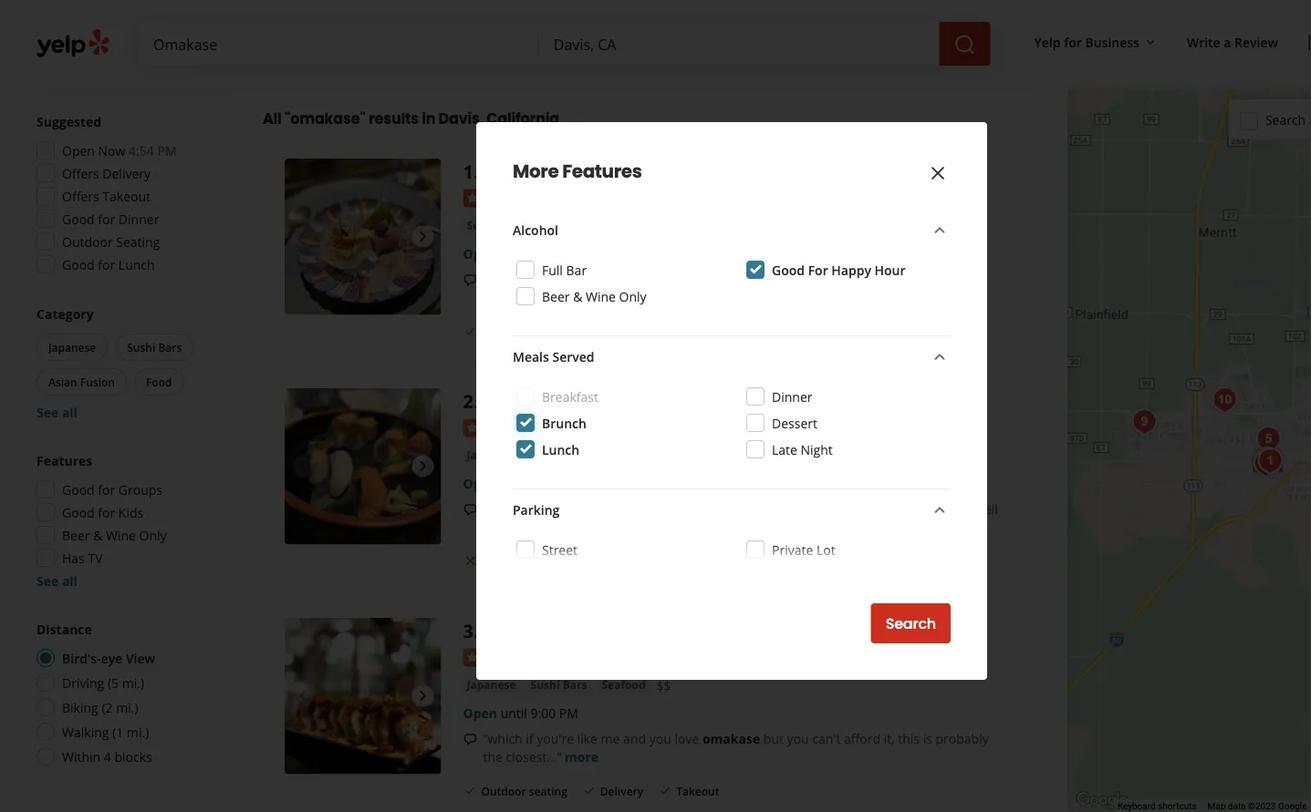 Task type: vqa. For each thing, say whether or not it's contained in the screenshot.
bottom Koreatown
no



Task type: describe. For each thing, give the bounding box(es) containing it.
for for lunch
[[98, 256, 115, 273]]

16 checkmark v2 image
[[658, 784, 673, 799]]

results
[[368, 108, 419, 128]]

mikuni japanese restaurant and sushi bar link
[[483, 619, 870, 644]]

but
[[763, 731, 784, 748]]

(2
[[102, 699, 113, 717]]

distance
[[36, 621, 92, 638]]

sushi bars link for the japanese button over open until 9:30 pm
[[527, 447, 591, 465]]

search for search a
[[1265, 111, 1306, 128]]

0 vertical spatial sushi bars link
[[463, 217, 527, 235]]

2 outdoor seating from the top
[[481, 324, 567, 339]]

various
[[882, 501, 926, 518]]

eye
[[101, 650, 123, 667]]

map region
[[1066, 0, 1311, 813]]

slideshow element for 1
[[285, 159, 441, 315]]

good for good for groups
[[62, 481, 95, 499]]

dinner inside more features dialog
[[772, 388, 812, 406]]

kids
[[118, 504, 143, 521]]

me
[[601, 731, 620, 748]]

0 vertical spatial more link
[[597, 15, 630, 33]]

loved
[[919, 271, 951, 288]]

i love sushi image
[[1207, 382, 1243, 419]]

more features
[[513, 159, 642, 184]]

keyboard shortcuts
[[1117, 802, 1197, 813]]

previous image
[[292, 456, 314, 478]]

for for kids
[[98, 504, 115, 521]]

"i
[[483, 271, 491, 288]]

24 chevron down v2 image for dinner
[[929, 346, 951, 368]]

they
[[873, 271, 899, 288]]

"which if you're like me and you love omakase
[[483, 731, 760, 748]]

more link for japanese
[[565, 749, 599, 766]]

more
[[513, 159, 559, 184]]

and right restaurant at the bottom
[[746, 619, 780, 644]]

1 horizontal spatial the
[[559, 501, 579, 518]]

sushi bars for the sushi bars button on top of 9:00
[[531, 678, 587, 693]]

sushi for the sushi bars button over food
[[127, 340, 155, 355]]

full
[[542, 261, 563, 279]]

flavor
[[639, 0, 673, 14]]

sushi down private lot
[[785, 619, 834, 644]]

yelp for business
[[1034, 33, 1139, 51]]

all "omakase" results in davis, california
[[263, 108, 559, 128]]

sushi bars button up food
[[115, 334, 194, 361]]

japanese up seafood
[[552, 619, 634, 644]]

"i took my wife and a few friends here on a wednesday night and they all loved the omakase !" more
[[483, 271, 974, 307]]

wife inside "i took my wife and a few friends here on a wednesday night and they all loved the omakase !" more
[[546, 271, 571, 288]]

alcohol
[[513, 221, 558, 239]]

1 vertical spatial wife
[[509, 501, 534, 518]]

has
[[62, 550, 85, 567]]

got inside platter and my other friends got various rolls as well as one or..."
[[860, 501, 879, 518]]

0 vertical spatial pm
[[157, 142, 177, 159]]

other
[[779, 501, 811, 518]]

reviews)
[[620, 419, 669, 436]]

$ button
[[40, 51, 86, 78]]

(5
[[108, 675, 119, 692]]

see all for category
[[36, 404, 77, 421]]

16 chevron down v2 image
[[1143, 35, 1158, 50]]

good for dinner
[[62, 210, 159, 228]]

business
[[1085, 33, 1139, 51]]

food button
[[134, 369, 184, 396]]

food
[[146, 375, 172, 390]]

open until 9:30 pm
[[463, 475, 578, 493]]

. for 2
[[473, 389, 479, 414]]

all for features
[[62, 572, 77, 590]]

all for category
[[62, 404, 77, 421]]

3
[[463, 619, 473, 644]]

asian
[[48, 375, 77, 390]]

for
[[808, 261, 828, 279]]

all
[[263, 108, 282, 128]]

2 horizontal spatial takeout
[[676, 784, 719, 799]]

(458
[[591, 419, 616, 436]]

google image
[[1072, 789, 1132, 813]]

"omakase"
[[284, 108, 366, 128]]

late
[[772, 441, 797, 458]]

bird's-
[[62, 650, 101, 667]]

mikuni
[[483, 619, 547, 644]]

more inside "i took my wife and a few friends here on a wednesday night and they all loved the omakase !" more
[[554, 289, 588, 307]]

california
[[487, 108, 559, 128]]

"which
[[483, 731, 523, 748]]

"burma eat brings unique flavor and spices that has been very popular in san francisco bay area to davis."
[[483, 0, 1001, 33]]

4 seating from the top
[[529, 784, 567, 799]]

2 . huku japanese bistro
[[463, 389, 679, 414]]

good for good for happy hour
[[772, 261, 805, 279]]

4 outdoor seating from the top
[[481, 784, 567, 799]]

pm for 3
[[559, 705, 578, 723]]

1 seating from the top
[[529, 51, 567, 66]]

seating
[[116, 233, 160, 250]]

mi.) for biking (2 mi.)
[[116, 699, 138, 717]]

more down like
[[565, 749, 599, 766]]

1 horizontal spatial $$
[[656, 678, 671, 695]]

japanese link for the sushi bars button on top of 9:00
[[463, 677, 520, 695]]

and right the full on the left top of the page
[[574, 271, 597, 288]]

1 horizontal spatial omakase
[[616, 159, 701, 184]]

japanese button up open until 9:00 pm
[[463, 677, 520, 695]]

only inside more features dialog
[[619, 288, 647, 305]]

closest..."
[[506, 749, 561, 766]]

japanese link for the sushi bars button above 9:30
[[463, 447, 520, 465]]

davis sushi & fusion image
[[1126, 404, 1163, 441]]

$$ button
[[86, 51, 131, 78]]

mermaid sushi image
[[1250, 421, 1287, 458]]

to
[[538, 15, 550, 33]]

private
[[772, 541, 813, 559]]

hikari
[[483, 159, 539, 184]]

3 seating from the top
[[529, 554, 567, 569]]

zen toro japanese bistro & sushi bar image
[[1249, 442, 1286, 479]]

for for dinner
[[98, 210, 115, 228]]

bar inside more features dialog
[[566, 261, 587, 279]]

user actions element
[[1020, 26, 1311, 62]]

sushi for the sushi bars button on top of 9:00
[[531, 678, 560, 693]]

my for wife
[[524, 271, 543, 288]]

next image for 2 . huku japanese bistro
[[412, 456, 434, 478]]

$$$$ button
[[176, 51, 223, 78]]

0 vertical spatial delivery
[[600, 51, 643, 66]]

search image
[[954, 34, 976, 56]]

16 speech v2 image for "burma eat brings unique flavor and spices that has been very popular in san francisco bay area to davis."
[[463, 0, 478, 14]]

hour
[[874, 261, 906, 279]]

for for business
[[1064, 33, 1082, 51]]

0 horizontal spatial in
[[422, 108, 436, 128]]

yelp for business button
[[1027, 26, 1165, 58]]

asian fusion button
[[36, 369, 127, 396]]

outdoor down "bay"
[[481, 51, 526, 66]]

2
[[463, 389, 473, 414]]

bars for the sushi bars button above 9:30
[[563, 448, 587, 463]]

next image for 3 . mikuni japanese restaurant and sushi bar
[[412, 686, 434, 708]]

area
[[508, 15, 534, 33]]

mikuni japanese restaurant and sushi bar image
[[1248, 446, 1284, 483]]

driving
[[62, 675, 104, 692]]

2 4 star rating image from the top
[[463, 649, 562, 668]]

"my wife got the big
[[483, 501, 604, 518]]

you inside but you can't afford it, this is probably the closest..."
[[787, 731, 809, 748]]

4.9 star rating image
[[463, 189, 562, 208]]

beer inside group
[[62, 527, 90, 544]]

davis."
[[553, 15, 593, 33]]

lot
[[816, 541, 835, 559]]

bars for the sushi bars button over opens
[[499, 218, 523, 233]]

can't
[[812, 731, 841, 748]]

good for happy hour
[[772, 261, 906, 279]]

1 got from the left
[[537, 501, 556, 518]]

on
[[711, 271, 727, 288]]

next image
[[412, 226, 434, 248]]

sushi for the sushi bars button above 9:30
[[531, 448, 560, 463]]

suggested
[[36, 113, 101, 130]]

a right write
[[1224, 33, 1231, 51]]

this
[[898, 731, 920, 748]]

good for groups
[[62, 481, 162, 499]]

1 you from the left
[[649, 731, 671, 748]]

group containing suggested
[[31, 112, 226, 279]]

rolls
[[929, 501, 955, 518]]

japanese button up min
[[534, 217, 591, 235]]

or..."
[[526, 519, 553, 537]]

24 chevron down v2 image for private lot
[[929, 499, 951, 521]]

offers for offers delivery
[[62, 165, 99, 182]]

see for features
[[36, 572, 59, 590]]

3 outdoor seating from the top
[[481, 554, 567, 569]]

mi.) for driving (5 mi.)
[[122, 675, 144, 692]]

huku japanese bistro image
[[285, 389, 441, 545]]

biking
[[62, 699, 98, 717]]

and inside "burma eat brings unique flavor and spices that has been very popular in san francisco bay area to davis."
[[676, 0, 699, 14]]

wine inside more features dialog
[[586, 288, 616, 305]]

meals served
[[513, 348, 594, 365]]

$
[[60, 57, 66, 72]]

map
[[1208, 802, 1226, 813]]

now
[[98, 142, 125, 159]]

review
[[1234, 33, 1278, 51]]

good for kids
[[62, 504, 143, 521]]

and right me
[[623, 731, 646, 748]]

sushi bars button up 9:30
[[527, 447, 591, 465]]

!"
[[543, 289, 551, 307]]

biking (2 mi.)
[[62, 699, 138, 717]]

walking (1 mi.)
[[62, 724, 149, 741]]

1 horizontal spatial in
[[507, 245, 519, 263]]

omakase inside "i took my wife and a few friends here on a wednesday night and they all loved the omakase !" more
[[483, 289, 543, 307]]

for for groups
[[98, 481, 115, 499]]

pm for 2
[[559, 475, 578, 493]]

category
[[36, 305, 94, 323]]

brings
[[553, 0, 590, 14]]

japanese for the japanese button underneath category at the top left of the page
[[48, 340, 96, 355]]



Task type: locate. For each thing, give the bounding box(es) containing it.
9:00
[[531, 705, 556, 723]]

more link right "!""
[[554, 289, 588, 307]]

more right "!""
[[554, 289, 588, 307]]

2 see from the top
[[36, 572, 59, 590]]

bar right the full on the left top of the page
[[566, 261, 587, 279]]

beer & wine only inside more features dialog
[[542, 288, 647, 305]]

2 until from the top
[[501, 705, 527, 723]]

close image
[[927, 162, 949, 184]]

japanese down category at the top left of the page
[[48, 340, 96, 355]]

features inside group
[[36, 452, 92, 469]]

lunch inside more features dialog
[[542, 441, 579, 458]]

4
[[104, 749, 111, 766]]

only down kids
[[139, 527, 167, 544]]

sushi bars link up opens
[[463, 217, 527, 235]]

more link for sushi
[[554, 289, 588, 307]]

a down projects icon
[[1309, 111, 1311, 128]]

next image
[[412, 456, 434, 478], [412, 686, 434, 708]]

2 vertical spatial .
[[473, 619, 479, 644]]

and inside platter and my other friends got various rolls as well as one or..."
[[731, 501, 754, 518]]

2 24 chevron down v2 image from the top
[[929, 499, 951, 521]]

and
[[676, 0, 699, 14], [574, 271, 597, 288], [847, 271, 869, 288], [731, 501, 754, 518], [746, 619, 780, 644], [623, 731, 646, 748]]

1 vertical spatial only
[[139, 527, 167, 544]]

1 horizontal spatial as
[[958, 501, 971, 518]]

spices
[[702, 0, 739, 14]]

1 vertical spatial wine
[[106, 527, 136, 544]]

1 vertical spatial lunch
[[542, 441, 579, 458]]

beer & wine only down good for kids
[[62, 527, 167, 544]]

here
[[680, 271, 708, 288]]

sushi bars link up 9:30
[[527, 447, 591, 465]]

None search field
[[139, 22, 994, 66]]

16 speech v2 image left "burma
[[463, 0, 478, 14]]

one
[[500, 519, 522, 537]]

4 star rating image down mikuni
[[463, 649, 562, 668]]

like
[[577, 731, 598, 748]]

san
[[920, 0, 942, 14]]

the left big
[[559, 501, 579, 518]]

2 vertical spatial group
[[31, 452, 226, 590]]

bars for the sushi bars button over food
[[158, 340, 182, 355]]

seating up meals served at left
[[529, 324, 567, 339]]

all inside "i took my wife and a few friends here on a wednesday night and they all loved the omakase !" more
[[902, 271, 916, 288]]

for inside button
[[1064, 33, 1082, 51]]

0 horizontal spatial omakase
[[483, 289, 543, 307]]

good inside more features dialog
[[772, 261, 805, 279]]

1 horizontal spatial lunch
[[542, 441, 579, 458]]

huku
[[483, 389, 533, 414]]

& inside group
[[93, 527, 103, 544]]

0 vertical spatial previous image
[[292, 226, 314, 248]]

yuchan shokudo image
[[1249, 443, 1285, 480]]

shortcuts
[[1158, 802, 1197, 813]]

previous image for 1
[[292, 226, 314, 248]]

breakfast
[[542, 388, 598, 406]]

popular
[[856, 0, 902, 14]]

1 vertical spatial dinner
[[772, 388, 812, 406]]

2 vertical spatial open
[[463, 705, 497, 723]]

1 16 speech v2 image from the top
[[463, 273, 478, 288]]

served
[[552, 348, 594, 365]]

outdoor seating
[[481, 51, 567, 66], [481, 324, 567, 339], [481, 554, 567, 569], [481, 784, 567, 799]]

my burma image
[[1249, 448, 1286, 484]]

1 16 speech v2 image from the top
[[463, 0, 478, 14]]

0 horizontal spatial lunch
[[118, 256, 155, 273]]

1 vertical spatial friends
[[815, 501, 856, 518]]

wife up "!""
[[546, 271, 571, 288]]

2 vertical spatial in
[[507, 245, 519, 263]]

option group
[[31, 620, 226, 772]]

sushi up 9:00
[[531, 678, 560, 693]]

in left san
[[906, 0, 917, 14]]

0 vertical spatial mi.)
[[122, 675, 144, 692]]

0 horizontal spatial the
[[483, 749, 503, 766]]

0 horizontal spatial only
[[139, 527, 167, 544]]

wife up "one" at the left
[[509, 501, 534, 518]]

lunch down seating
[[118, 256, 155, 273]]

japanese button up open until 9:30 pm
[[463, 447, 520, 465]]

only inside group
[[139, 527, 167, 544]]

1 vertical spatial omakase
[[483, 289, 543, 307]]

0 vertical spatial next image
[[412, 456, 434, 478]]

0 vertical spatial lunch
[[118, 256, 155, 273]]

0 horizontal spatial search
[[886, 614, 936, 635]]

0 horizontal spatial bar
[[566, 261, 587, 279]]

1 vertical spatial 4 star rating image
[[463, 649, 562, 668]]

2 vertical spatial delivery
[[600, 784, 643, 799]]

few
[[611, 271, 632, 288]]

friends inside "i took my wife and a few friends here on a wednesday night and they all loved the omakase !" more
[[635, 271, 677, 288]]

parking
[[513, 501, 560, 519]]

slideshow element for 2
[[285, 389, 441, 545]]

sushi bars button up 9:00
[[527, 677, 591, 695]]

1 vertical spatial &
[[573, 288, 582, 305]]

0 vertical spatial $$
[[102, 57, 115, 72]]

good for good for dinner
[[62, 210, 95, 228]]

16 speech v2 image
[[463, 273, 478, 288], [463, 503, 478, 518]]

1 until from the top
[[501, 475, 527, 493]]

more down big
[[557, 519, 590, 537]]

view
[[126, 650, 155, 667]]

0 vertical spatial until
[[501, 475, 527, 493]]

wife
[[546, 271, 571, 288], [509, 501, 534, 518]]

pm right 9:30
[[559, 475, 578, 493]]

within
[[62, 749, 101, 766]]

open up '"which'
[[463, 705, 497, 723]]

beer & wine only inside group
[[62, 527, 167, 544]]

. for 3
[[473, 619, 479, 644]]

and right platter
[[731, 501, 754, 518]]

1 previous image from the top
[[292, 226, 314, 248]]

until for huku
[[501, 475, 527, 493]]

1 vertical spatial takeout
[[600, 324, 643, 339]]

sushi bars link for the japanese button over open until 9:00 pm
[[527, 677, 591, 695]]

offers
[[62, 165, 99, 182], [62, 187, 99, 205]]

outdoor seating down area
[[481, 51, 567, 66]]

all right they
[[902, 271, 916, 288]]

$$ right seafood button
[[656, 678, 671, 695]]

in inside "burma eat brings unique flavor and spices that has been very popular in san francisco bay area to davis."
[[906, 0, 917, 14]]

the inside but you can't afford it, this is probably the closest..."
[[483, 749, 503, 766]]

all down the has
[[62, 572, 77, 590]]

sushi bars button
[[463, 217, 527, 235], [115, 334, 194, 361], [527, 447, 591, 465], [527, 677, 591, 695]]

1 . hikari sushi & omakase
[[463, 159, 701, 184]]

japanese for the japanese button over open until 9:00 pm
[[467, 678, 516, 693]]

outdoor up meals
[[481, 324, 526, 339]]

group containing features
[[31, 452, 226, 590]]

0 vertical spatial my
[[524, 271, 543, 288]]

0 vertical spatial japanese link
[[534, 217, 591, 235]]

0 vertical spatial as
[[958, 501, 971, 518]]

mi.) for walking (1 mi.)
[[127, 724, 149, 741]]

16 speech v2 image left "i
[[463, 273, 478, 288]]

0 vertical spatial offers
[[62, 165, 99, 182]]

1 horizontal spatial &
[[573, 288, 582, 305]]

well
[[974, 501, 998, 518]]

my for other
[[757, 501, 776, 518]]

option group containing distance
[[31, 620, 226, 772]]

0 horizontal spatial as
[[483, 519, 496, 537]]

has tv
[[62, 550, 103, 567]]

pm
[[157, 142, 177, 159], [559, 475, 578, 493], [559, 705, 578, 723]]

1 4 star rating image from the top
[[463, 419, 562, 438]]

wine down kids
[[106, 527, 136, 544]]

more link down like
[[565, 749, 599, 766]]

good up good for kids
[[62, 481, 95, 499]]

1 vertical spatial my
[[757, 501, 776, 518]]

seafood link
[[598, 677, 649, 695]]

. left "huku"
[[473, 389, 479, 414]]

1 next image from the top
[[412, 456, 434, 478]]

0 vertical spatial in
[[906, 0, 917, 14]]

mi.) right (2 at the left bottom of the page
[[116, 699, 138, 717]]

more link down unique
[[597, 15, 630, 33]]

more
[[597, 15, 630, 33], [554, 289, 588, 307], [557, 519, 590, 537], [565, 749, 599, 766]]

blocks
[[114, 749, 152, 766]]

3 slideshow element from the top
[[285, 619, 441, 775]]

1 vertical spatial offers
[[62, 187, 99, 205]]

2 vertical spatial more link
[[565, 749, 599, 766]]

it,
[[884, 731, 895, 748]]

2 vertical spatial pm
[[559, 705, 578, 723]]

1 vertical spatial beer
[[62, 527, 90, 544]]

1 vertical spatial 24 chevron down v2 image
[[929, 499, 951, 521]]

4:54
[[129, 142, 154, 159]]

1 vertical spatial more link
[[554, 289, 588, 307]]

2 vertical spatial sushi bars link
[[527, 677, 591, 695]]

omakase
[[616, 159, 701, 184], [483, 289, 543, 307]]

sushi for the sushi bars button over opens
[[467, 218, 496, 233]]

myu myu image
[[1249, 440, 1285, 476]]

1 vertical spatial features
[[36, 452, 92, 469]]

outdoor right 16 close v2 icon
[[481, 554, 526, 569]]

1 horizontal spatial features
[[562, 159, 642, 184]]

16 checkmark v2 image
[[582, 50, 596, 65], [463, 324, 478, 339], [582, 324, 596, 339], [463, 784, 478, 799], [582, 784, 596, 799]]

1 vertical spatial sushi bars link
[[527, 447, 591, 465]]

0 vertical spatial beer
[[542, 288, 570, 305]]

0 vertical spatial takeout
[[102, 187, 151, 205]]

offers for offers takeout
[[62, 187, 99, 205]]

. left hikari
[[473, 159, 479, 184]]

1 outdoor seating from the top
[[481, 51, 567, 66]]

see all down the has
[[36, 572, 77, 590]]

24 chevron down v2 image
[[929, 219, 951, 241]]

a left the few
[[600, 271, 607, 288]]

a
[[1224, 33, 1231, 51], [1309, 111, 1311, 128], [600, 271, 607, 288], [730, 271, 737, 288]]

beer inside more features dialog
[[542, 288, 570, 305]]

0 horizontal spatial takeout
[[102, 187, 151, 205]]

for down outdoor seating
[[98, 256, 115, 273]]

mi.)
[[122, 675, 144, 692], [116, 699, 138, 717], [127, 724, 149, 741]]

2 16 speech v2 image from the top
[[463, 733, 478, 748]]

2 next image from the top
[[412, 686, 434, 708]]

3 . from the top
[[473, 619, 479, 644]]

1 . from the top
[[473, 159, 479, 184]]

dessert
[[772, 415, 817, 432]]

1 vertical spatial in
[[422, 108, 436, 128]]

$$$$
[[187, 57, 212, 72]]

good down outdoor seating
[[62, 256, 95, 273]]

good left for
[[772, 261, 805, 279]]

japanese for the japanese button over open until 9:30 pm
[[467, 448, 516, 463]]

see all for features
[[36, 572, 77, 590]]

good for good for lunch
[[62, 256, 95, 273]]

night
[[813, 271, 843, 288]]

delivery down open now 4:54 pm
[[102, 165, 151, 182]]

and right flavor
[[676, 0, 699, 14]]

$$ inside button
[[102, 57, 115, 72]]

offers down offers delivery
[[62, 187, 99, 205]]

0 vertical spatial the
[[955, 271, 974, 288]]

and left they
[[847, 271, 869, 288]]

wine
[[586, 288, 616, 305], [106, 527, 136, 544]]

1 horizontal spatial got
[[860, 501, 879, 518]]

0 vertical spatial friends
[[635, 271, 677, 288]]

1 vertical spatial bar
[[838, 619, 870, 644]]

outdoor seating up meals
[[481, 324, 567, 339]]

see all
[[36, 404, 77, 421], [36, 572, 77, 590]]

0 vertical spatial see
[[36, 404, 59, 421]]

24 chevron down v2 image
[[929, 346, 951, 368], [929, 499, 951, 521]]

delivery inside group
[[102, 165, 151, 182]]

0 vertical spatial 24 chevron down v2 image
[[929, 346, 951, 368]]

features
[[562, 159, 642, 184], [36, 452, 92, 469]]

open down suggested
[[62, 142, 95, 159]]

for right yelp
[[1064, 33, 1082, 51]]

groups
[[118, 481, 162, 499]]

features up good for groups
[[36, 452, 92, 469]]

only
[[619, 288, 647, 305], [139, 527, 167, 544]]

japanese link up open until 9:30 pm
[[463, 447, 520, 465]]

see for category
[[36, 404, 59, 421]]

hikari sushi & omakase image
[[1252, 443, 1289, 480]]

1 vertical spatial group
[[33, 305, 226, 421]]

japanese up 4.0 link on the left bottom
[[537, 389, 620, 414]]

wine down full bar
[[586, 288, 616, 305]]

dinner up dessert
[[772, 388, 812, 406]]

0 horizontal spatial $$
[[102, 57, 115, 72]]

16 close v2 image
[[463, 554, 478, 569]]

my inside "i took my wife and a few friends here on a wednesday night and they all loved the omakase !" more
[[524, 271, 543, 288]]

1 slideshow element from the top
[[285, 159, 441, 315]]

0 vertical spatial features
[[562, 159, 642, 184]]

sushi inside group
[[127, 340, 155, 355]]

good for good for kids
[[62, 504, 95, 521]]

1 horizontal spatial only
[[619, 288, 647, 305]]

0 horizontal spatial my
[[524, 271, 543, 288]]

1 vertical spatial $$
[[656, 678, 671, 695]]

3 . mikuni japanese restaurant and sushi bar
[[463, 619, 870, 644]]

francisco
[[945, 0, 1001, 14]]

outdoor down closest..."
[[481, 784, 526, 799]]

1 offers from the top
[[62, 165, 99, 182]]

24 chevron down v2 image inside "parking" 'dropdown button'
[[929, 499, 951, 521]]

you right but
[[787, 731, 809, 748]]

features inside more features dialog
[[562, 159, 642, 184]]

open for 3
[[463, 705, 497, 723]]

more features dialog
[[0, 0, 1311, 813]]

(1
[[112, 724, 123, 741]]

sushi bars for the sushi bars button above 9:30
[[531, 448, 587, 463]]

for down offers takeout
[[98, 210, 115, 228]]

open inside group
[[62, 142, 95, 159]]

search for search
[[886, 614, 936, 635]]

2 previous image from the top
[[292, 686, 314, 708]]

0 vertical spatial see all
[[36, 404, 77, 421]]

dinner inside group
[[118, 210, 159, 228]]

outdoor inside group
[[62, 233, 113, 250]]

& down full bar
[[573, 288, 582, 305]]

projects image
[[1307, 33, 1311, 55]]

write a review
[[1187, 33, 1278, 51]]

driving (5 mi.)
[[62, 675, 144, 692]]

slideshow element for 3
[[285, 619, 441, 775]]

& up tv
[[93, 527, 103, 544]]

2 vertical spatial slideshow element
[[285, 619, 441, 775]]

2 horizontal spatial the
[[955, 271, 974, 288]]

2 seating from the top
[[529, 324, 567, 339]]

took
[[494, 271, 521, 288]]

1 vertical spatial 16 speech v2 image
[[463, 733, 478, 748]]

sushi right hikari
[[544, 159, 593, 184]]

more down unique
[[597, 15, 630, 33]]

6
[[522, 245, 530, 263]]

see all button for category
[[36, 404, 77, 421]]

. for 1
[[473, 159, 479, 184]]

the inside "i took my wife and a few friends here on a wednesday night and they all loved the omakase !" more
[[955, 271, 974, 288]]

1 horizontal spatial beer
[[542, 288, 570, 305]]

1 horizontal spatial you
[[787, 731, 809, 748]]

2 you from the left
[[787, 731, 809, 748]]

seating
[[529, 51, 567, 66], [529, 324, 567, 339], [529, 554, 567, 569], [529, 784, 567, 799]]

$$$ button
[[131, 51, 176, 78]]

1 vertical spatial all
[[62, 404, 77, 421]]

0 vertical spatial 16 speech v2 image
[[463, 0, 478, 14]]

4 star rating image down "huku"
[[463, 419, 562, 438]]

japanese link up open until 9:00 pm
[[463, 677, 520, 695]]

davis,
[[438, 108, 484, 128]]

$$$
[[145, 57, 163, 72]]

16 speech v2 image left "my
[[463, 503, 478, 518]]

1 vertical spatial beer & wine only
[[62, 527, 167, 544]]

24 chevron down v2 image inside meals served dropdown button
[[929, 346, 951, 368]]

alcohol button
[[513, 219, 951, 243]]

0 horizontal spatial friends
[[635, 271, 677, 288]]

open for 2
[[463, 475, 497, 493]]

bar left search button
[[838, 619, 870, 644]]

1 vertical spatial japanese link
[[463, 447, 520, 465]]

beer & wine only
[[542, 288, 647, 305], [62, 527, 167, 544]]

0 horizontal spatial wife
[[509, 501, 534, 518]]

but you can't afford it, this is probably the closest..."
[[483, 731, 989, 766]]

my left other
[[757, 501, 776, 518]]

good
[[62, 210, 95, 228], [62, 256, 95, 273], [772, 261, 805, 279], [62, 481, 95, 499], [62, 504, 95, 521]]

open
[[62, 142, 95, 159], [463, 475, 497, 493], [463, 705, 497, 723]]

1 horizontal spatial takeout
[[600, 324, 643, 339]]

2 horizontal spatial &
[[597, 159, 611, 184]]

outdoor seating down "one" at the left
[[481, 554, 567, 569]]

mikuni japanese restaurant and sushi bar image
[[285, 619, 441, 775]]

1 see from the top
[[36, 404, 59, 421]]

& right the more
[[597, 159, 611, 184]]

0 horizontal spatial got
[[537, 501, 556, 518]]

huku japanese bistro link
[[483, 389, 679, 414]]

0 vertical spatial &
[[597, 159, 611, 184]]

previous image
[[292, 226, 314, 248], [292, 686, 314, 708]]

sushi
[[544, 159, 593, 184], [467, 218, 496, 233], [127, 340, 155, 355], [531, 448, 560, 463], [785, 619, 834, 644], [531, 678, 560, 693]]

brunch
[[542, 415, 587, 432]]

japanese link up min
[[534, 217, 591, 235]]

bars inside group
[[158, 340, 182, 355]]

2 16 speech v2 image from the top
[[463, 503, 478, 518]]

bistro
[[624, 389, 679, 414]]

good down good for groups
[[62, 504, 95, 521]]

0 horizontal spatial you
[[649, 731, 671, 748]]

group
[[31, 112, 226, 279], [33, 305, 226, 421], [31, 452, 226, 590]]

until for mikuni
[[501, 705, 527, 723]]

takeout down the few
[[600, 324, 643, 339]]

previous image for 3
[[292, 686, 314, 708]]

write a review link
[[1180, 26, 1285, 58]]

more link
[[597, 15, 630, 33], [554, 289, 588, 307], [565, 749, 599, 766]]

platter and my other friends got various rolls as well as one or..."
[[483, 501, 998, 537]]

as left well
[[958, 501, 971, 518]]

omakase
[[702, 731, 760, 748]]

2 got from the left
[[860, 501, 879, 518]]

1 see all button from the top
[[36, 404, 77, 421]]

1 vertical spatial delivery
[[102, 165, 151, 182]]

sushi bars up food
[[127, 340, 182, 355]]

1 vertical spatial see all button
[[36, 572, 77, 590]]

sushi bars button up opens
[[463, 217, 527, 235]]

got left various at the right
[[860, 501, 879, 518]]

2 slideshow element from the top
[[285, 389, 441, 545]]

see all button down the has
[[36, 572, 77, 590]]

.
[[473, 159, 479, 184], [473, 389, 479, 414], [473, 619, 479, 644]]

2 see all from the top
[[36, 572, 77, 590]]

16 speech v2 image left '"which'
[[463, 733, 478, 748]]

16 speech v2 image for 2
[[463, 503, 478, 518]]

friends right other
[[815, 501, 856, 518]]

friends inside platter and my other friends got various rolls as well as one or..."
[[815, 501, 856, 518]]

1 vertical spatial mi.)
[[116, 699, 138, 717]]

2 . from the top
[[473, 389, 479, 414]]

& inside more features dialog
[[573, 288, 582, 305]]

2 offers from the top
[[62, 187, 99, 205]]

sushi up food
[[127, 340, 155, 355]]

0 vertical spatial search
[[1265, 111, 1306, 128]]

search inside button
[[886, 614, 936, 635]]

hikari sushi & omakase link
[[483, 159, 701, 184]]

a right on at the top of page
[[730, 271, 737, 288]]

16 speech v2 image
[[463, 0, 478, 14], [463, 733, 478, 748]]

4 star rating image
[[463, 419, 562, 438], [463, 649, 562, 668]]

. left mikuni
[[473, 619, 479, 644]]

0 vertical spatial wine
[[586, 288, 616, 305]]

mi.) right (1
[[127, 724, 149, 741]]

bars up food
[[158, 340, 182, 355]]

1 see all from the top
[[36, 404, 77, 421]]

hikari sushi & omakase image
[[285, 159, 441, 315]]

the down '"which'
[[483, 749, 503, 766]]

my inside platter and my other friends got various rolls as well as one or..."
[[757, 501, 776, 518]]

you left love
[[649, 731, 671, 748]]

sushi bars for the sushi bars button over opens
[[467, 218, 523, 233]]

seafood button
[[598, 677, 649, 695]]

1 horizontal spatial friends
[[815, 501, 856, 518]]

in left davis,
[[422, 108, 436, 128]]

0 vertical spatial dinner
[[118, 210, 159, 228]]

0 horizontal spatial dinner
[[118, 210, 159, 228]]

bars for the sushi bars button on top of 9:00
[[563, 678, 587, 693]]

takeout inside group
[[102, 187, 151, 205]]

1 vertical spatial the
[[559, 501, 579, 518]]

bars down "4.0"
[[563, 448, 587, 463]]

see all button
[[36, 404, 77, 421], [36, 572, 77, 590]]

slideshow element
[[285, 159, 441, 315], [285, 389, 441, 545], [285, 619, 441, 775]]

$$ left $$$ button on the left top of the page
[[102, 57, 115, 72]]

0 vertical spatial see all button
[[36, 404, 77, 421]]

24 chevron down v2 image right various at the right
[[929, 499, 951, 521]]

meals
[[513, 348, 549, 365]]

japanese button down category at the top left of the page
[[36, 334, 108, 361]]

1 24 chevron down v2 image from the top
[[929, 346, 951, 368]]

group containing category
[[33, 305, 226, 421]]

2 vertical spatial japanese link
[[463, 677, 520, 695]]

0 vertical spatial omakase
[[616, 159, 701, 184]]

0 vertical spatial .
[[473, 159, 479, 184]]

0 vertical spatial 4 star rating image
[[463, 419, 562, 438]]

0 vertical spatial all
[[902, 271, 916, 288]]

see all button for features
[[36, 572, 77, 590]]

sushi bars for the sushi bars button over food
[[127, 340, 182, 355]]

"burma
[[483, 0, 528, 14]]

japanese for the japanese button on top of min
[[538, 218, 587, 233]]

outdoor up good for lunch
[[62, 233, 113, 250]]

only left here
[[619, 288, 647, 305]]

16 speech v2 image for 1
[[463, 273, 478, 288]]

yelp
[[1034, 33, 1061, 51]]

walking
[[62, 724, 109, 741]]

seating down or..."
[[529, 554, 567, 569]]

2 see all button from the top
[[36, 572, 77, 590]]

search a
[[1265, 111, 1311, 128]]

16 speech v2 image for "which if you're like me and you love
[[463, 733, 478, 748]]

in left 6
[[507, 245, 519, 263]]



